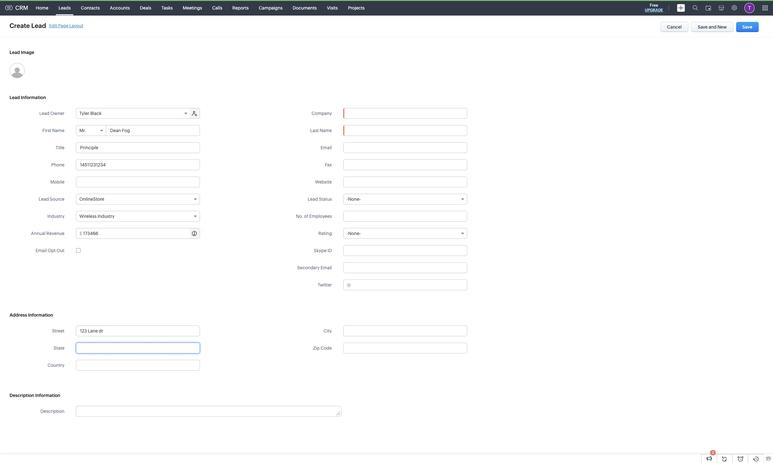 Task type: describe. For each thing, give the bounding box(es) containing it.
free
[[650, 3, 659, 8]]

save and new button
[[692, 22, 734, 32]]

deals link
[[135, 0, 157, 15]]

free upgrade
[[646, 3, 664, 12]]

code
[[321, 346, 332, 351]]

tyler black
[[79, 111, 102, 116]]

wireless industry
[[79, 214, 115, 219]]

email for email opt out
[[36, 249, 47, 254]]

edit
[[49, 23, 57, 28]]

secondary
[[298, 266, 320, 271]]

fax
[[325, 163, 332, 168]]

leads link
[[54, 0, 76, 15]]

id
[[328, 249, 332, 254]]

street
[[52, 329, 65, 334]]

create lead edit page layout
[[10, 22, 83, 29]]

home
[[36, 5, 48, 10]]

accounts
[[110, 5, 130, 10]]

lead for lead image
[[10, 50, 20, 55]]

calls
[[212, 5, 223, 10]]

address
[[10, 313, 27, 318]]

description information
[[10, 394, 60, 399]]

documents link
[[288, 0, 322, 15]]

-none- field for rating
[[344, 228, 468, 239]]

-none- field for lead status
[[344, 194, 468, 205]]

-none- for rating
[[347, 231, 361, 236]]

campaigns link
[[254, 0, 288, 15]]

state
[[54, 346, 65, 351]]

lead image
[[10, 50, 34, 55]]

information for address information
[[28, 313, 53, 318]]

lead left edit
[[31, 22, 46, 29]]

lead for lead source
[[39, 197, 49, 202]]

zip code
[[313, 346, 332, 351]]

reports link
[[228, 0, 254, 15]]

onlinestore
[[79, 197, 104, 202]]

page
[[58, 23, 69, 28]]

tasks link
[[157, 0, 178, 15]]

save for save and new
[[698, 25, 708, 30]]

secondary email
[[298, 266, 332, 271]]

annual
[[31, 231, 46, 236]]

documents
[[293, 5, 317, 10]]

image
[[21, 50, 34, 55]]

wireless
[[79, 214, 97, 219]]

no.
[[296, 214, 303, 219]]

leads
[[59, 5, 71, 10]]

last
[[311, 128, 319, 133]]

profile image
[[745, 3, 755, 13]]

@
[[347, 283, 351, 288]]

rating
[[319, 231, 332, 236]]

save for save
[[743, 25, 753, 30]]

visits link
[[322, 0, 343, 15]]

contacts
[[81, 5, 100, 10]]

meetings link
[[178, 0, 207, 15]]

calendar image
[[706, 5, 712, 10]]

information for lead information
[[21, 95, 46, 100]]

name for first name
[[52, 128, 65, 133]]

1 industry from the left
[[47, 214, 65, 219]]

lead for lead information
[[10, 95, 20, 100]]

2
[[713, 452, 715, 455]]

reports
[[233, 5, 249, 10]]

accounts link
[[105, 0, 135, 15]]

- for rating
[[347, 231, 349, 236]]

address information
[[10, 313, 53, 318]]

black
[[90, 111, 102, 116]]

Tyler Black field
[[76, 109, 190, 119]]

tasks
[[162, 5, 173, 10]]

website
[[315, 180, 332, 185]]

campaigns
[[259, 5, 283, 10]]

mr.
[[79, 128, 86, 133]]

edit page layout link
[[49, 23, 83, 28]]

projects
[[348, 5, 365, 10]]

description for description
[[40, 410, 65, 415]]

image image
[[10, 63, 25, 78]]

deals
[[140, 5, 151, 10]]

status
[[319, 197, 332, 202]]

search element
[[690, 0, 703, 16]]



Task type: vqa. For each thing, say whether or not it's contained in the screenshot.
Related
no



Task type: locate. For each thing, give the bounding box(es) containing it.
-None- field
[[344, 194, 468, 205], [344, 228, 468, 239]]

home link
[[31, 0, 54, 15]]

name for last name
[[320, 128, 332, 133]]

opt
[[48, 249, 56, 254]]

cancel button
[[661, 22, 689, 32]]

lead source
[[39, 197, 65, 202]]

description for description information
[[10, 394, 34, 399]]

OnlineStore field
[[76, 194, 200, 205]]

$
[[79, 231, 82, 236]]

skype id
[[314, 249, 332, 254]]

and
[[709, 25, 717, 30]]

0 vertical spatial email
[[321, 145, 332, 151]]

0 horizontal spatial industry
[[47, 214, 65, 219]]

0 vertical spatial description
[[10, 394, 34, 399]]

1 -none- from the top
[[347, 197, 361, 202]]

description
[[10, 394, 34, 399], [40, 410, 65, 415]]

1 vertical spatial none-
[[349, 231, 361, 236]]

crm
[[15, 4, 28, 11]]

profile element
[[741, 0, 759, 15]]

1 horizontal spatial description
[[40, 410, 65, 415]]

email up fax
[[321, 145, 332, 151]]

lead status
[[308, 197, 332, 202]]

2 - from the top
[[347, 231, 349, 236]]

-none-
[[347, 197, 361, 202], [347, 231, 361, 236]]

0 vertical spatial -none- field
[[344, 194, 468, 205]]

lead information
[[10, 95, 46, 100]]

2 vertical spatial information
[[35, 394, 60, 399]]

email
[[321, 145, 332, 151], [36, 249, 47, 254], [321, 266, 332, 271]]

1 horizontal spatial industry
[[98, 214, 115, 219]]

0 horizontal spatial name
[[52, 128, 65, 133]]

lead left image
[[10, 50, 20, 55]]

create menu element
[[674, 0, 690, 15]]

search image
[[693, 5, 699, 11]]

0 horizontal spatial description
[[10, 394, 34, 399]]

twitter
[[318, 283, 332, 288]]

1 -none- field from the top
[[344, 194, 468, 205]]

title
[[56, 145, 65, 151]]

1 horizontal spatial save
[[743, 25, 753, 30]]

None text field
[[344, 109, 467, 119], [107, 126, 200, 136], [76, 143, 200, 153], [76, 177, 200, 188], [344, 211, 468, 222], [344, 246, 468, 256], [352, 280, 467, 291], [76, 343, 200, 354], [76, 361, 200, 371], [344, 109, 467, 119], [107, 126, 200, 136], [76, 143, 200, 153], [76, 177, 200, 188], [344, 211, 468, 222], [344, 246, 468, 256], [352, 280, 467, 291], [76, 343, 200, 354], [76, 361, 200, 371]]

industry up revenue
[[47, 214, 65, 219]]

1 horizontal spatial name
[[320, 128, 332, 133]]

1 vertical spatial -
[[347, 231, 349, 236]]

- for lead status
[[347, 197, 349, 202]]

Wireless Industry field
[[76, 211, 200, 222]]

revenue
[[46, 231, 65, 236]]

employees
[[310, 214, 332, 219]]

lead down image
[[10, 95, 20, 100]]

lead left status
[[308, 197, 318, 202]]

information right address
[[28, 313, 53, 318]]

industry
[[47, 214, 65, 219], [98, 214, 115, 219]]

1 name from the left
[[52, 128, 65, 133]]

create
[[10, 22, 30, 29]]

country
[[48, 363, 65, 368]]

mobile
[[50, 180, 65, 185]]

tyler
[[79, 111, 89, 116]]

company
[[312, 111, 332, 116]]

-none- for lead status
[[347, 197, 361, 202]]

Mr. field
[[76, 126, 106, 136]]

information up lead owner
[[21, 95, 46, 100]]

lead for lead status
[[308, 197, 318, 202]]

crm link
[[5, 4, 28, 11]]

visits
[[327, 5, 338, 10]]

0 vertical spatial information
[[21, 95, 46, 100]]

save down profile icon
[[743, 25, 753, 30]]

1 save from the left
[[698, 25, 708, 30]]

1 - from the top
[[347, 197, 349, 202]]

create menu image
[[678, 4, 686, 12]]

cancel
[[668, 25, 683, 30]]

1 vertical spatial -none- field
[[344, 228, 468, 239]]

email for email
[[321, 145, 332, 151]]

lead left source
[[39, 197, 49, 202]]

lead left owner
[[39, 111, 50, 116]]

email up twitter at the left of page
[[321, 266, 332, 271]]

2 name from the left
[[320, 128, 332, 133]]

1 vertical spatial email
[[36, 249, 47, 254]]

1 vertical spatial -none-
[[347, 231, 361, 236]]

1 vertical spatial information
[[28, 313, 53, 318]]

email opt out
[[36, 249, 65, 254]]

- right rating on the left
[[347, 231, 349, 236]]

phone
[[51, 163, 65, 168]]

calls link
[[207, 0, 228, 15]]

owner
[[50, 111, 65, 116]]

-
[[347, 197, 349, 202], [347, 231, 349, 236]]

projects link
[[343, 0, 370, 15]]

none- right rating on the left
[[349, 231, 361, 236]]

name right last
[[320, 128, 332, 133]]

name right first
[[52, 128, 65, 133]]

of
[[304, 214, 309, 219]]

information for description information
[[35, 394, 60, 399]]

2 save from the left
[[743, 25, 753, 30]]

0 vertical spatial -
[[347, 197, 349, 202]]

annual revenue
[[31, 231, 65, 236]]

skype
[[314, 249, 327, 254]]

none- right status
[[349, 197, 361, 202]]

out
[[57, 249, 65, 254]]

lead owner
[[39, 111, 65, 116]]

save button
[[737, 22, 760, 32]]

information down country
[[35, 394, 60, 399]]

none- for lead status
[[349, 197, 361, 202]]

0 horizontal spatial save
[[698, 25, 708, 30]]

contacts link
[[76, 0, 105, 15]]

meetings
[[183, 5, 202, 10]]

1 vertical spatial description
[[40, 410, 65, 415]]

city
[[324, 329, 332, 334]]

-none- right rating on the left
[[347, 231, 361, 236]]

- right status
[[347, 197, 349, 202]]

information
[[21, 95, 46, 100], [28, 313, 53, 318], [35, 394, 60, 399]]

first
[[42, 128, 51, 133]]

layout
[[69, 23, 83, 28]]

0 vertical spatial none-
[[349, 197, 361, 202]]

no. of employees
[[296, 214, 332, 219]]

None text field
[[344, 125, 468, 136], [344, 143, 468, 153], [76, 160, 200, 171], [344, 160, 468, 171], [344, 177, 468, 188], [83, 229, 200, 239], [344, 263, 468, 274], [76, 326, 200, 337], [344, 326, 468, 337], [344, 343, 468, 354], [76, 407, 341, 417], [344, 125, 468, 136], [344, 143, 468, 153], [76, 160, 200, 171], [344, 160, 468, 171], [344, 177, 468, 188], [83, 229, 200, 239], [344, 263, 468, 274], [76, 326, 200, 337], [344, 326, 468, 337], [344, 343, 468, 354], [76, 407, 341, 417]]

last name
[[311, 128, 332, 133]]

new
[[718, 25, 728, 30]]

0 vertical spatial -none-
[[347, 197, 361, 202]]

lead for lead owner
[[39, 111, 50, 116]]

2 -none- from the top
[[347, 231, 361, 236]]

2 vertical spatial email
[[321, 266, 332, 271]]

save left and
[[698, 25, 708, 30]]

2 -none- field from the top
[[344, 228, 468, 239]]

2 industry from the left
[[98, 214, 115, 219]]

None field
[[344, 109, 467, 119], [76, 361, 200, 371], [344, 109, 467, 119], [76, 361, 200, 371]]

lead
[[31, 22, 46, 29], [10, 50, 20, 55], [10, 95, 20, 100], [39, 111, 50, 116], [39, 197, 49, 202], [308, 197, 318, 202]]

source
[[50, 197, 65, 202]]

-none- right status
[[347, 197, 361, 202]]

none- for rating
[[349, 231, 361, 236]]

first name
[[42, 128, 65, 133]]

1 none- from the top
[[349, 197, 361, 202]]

none-
[[349, 197, 361, 202], [349, 231, 361, 236]]

name
[[52, 128, 65, 133], [320, 128, 332, 133]]

zip
[[313, 346, 320, 351]]

upgrade
[[646, 8, 664, 12]]

save and new
[[698, 25, 728, 30]]

industry right wireless
[[98, 214, 115, 219]]

save
[[698, 25, 708, 30], [743, 25, 753, 30]]

2 none- from the top
[[349, 231, 361, 236]]

email left the opt
[[36, 249, 47, 254]]

industry inside field
[[98, 214, 115, 219]]



